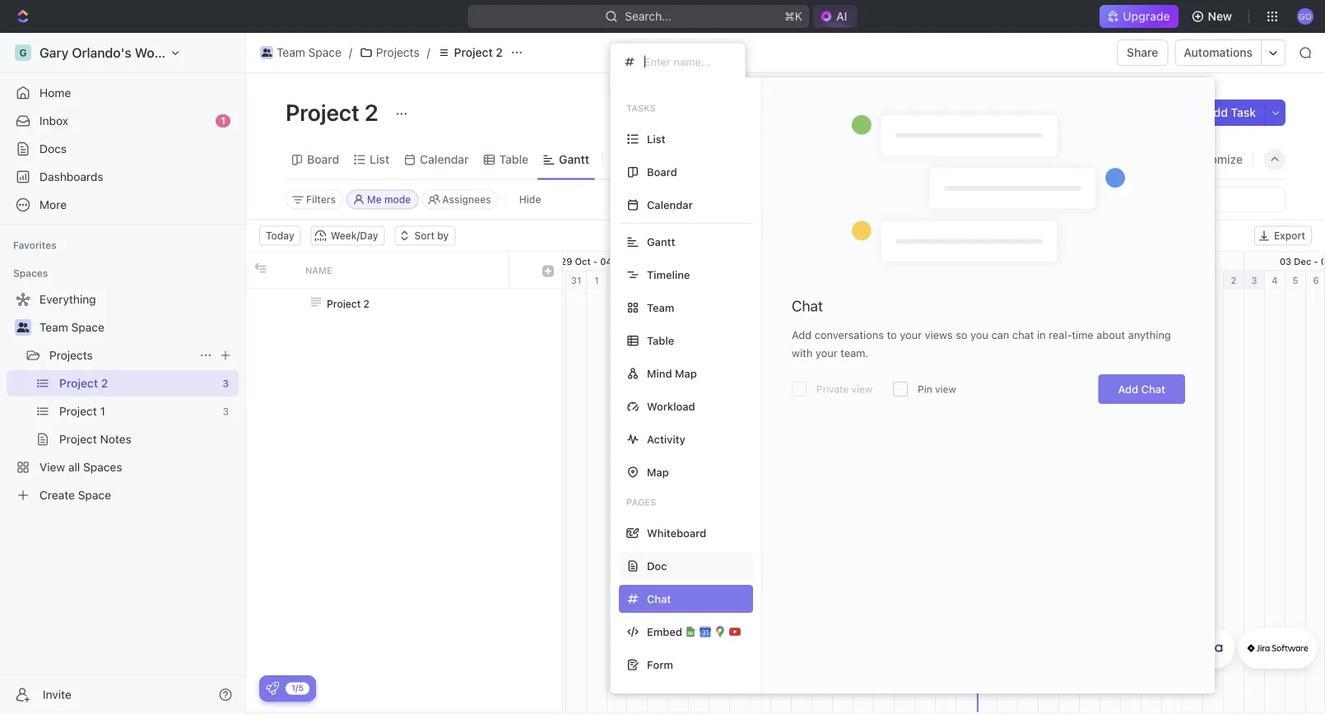 Task type: locate. For each thing, give the bounding box(es) containing it.
add down about
[[1119, 383, 1139, 396]]

1 vertical spatial team space
[[40, 321, 104, 334]]

0 vertical spatial table
[[500, 153, 529, 166]]

2
[[496, 46, 503, 59], [365, 98, 379, 126], [614, 275, 620, 286], [1231, 275, 1237, 286], [364, 298, 370, 310]]

nov right 19
[[1006, 256, 1023, 267]]

1 horizontal spatial space
[[308, 46, 342, 59]]

4 - from the left
[[1026, 256, 1030, 267]]

- for 18
[[882, 256, 886, 267]]

11 element
[[792, 271, 813, 289]]

project
[[454, 46, 493, 59], [286, 98, 360, 126], [327, 298, 361, 310]]

gantt
[[559, 153, 589, 166], [647, 236, 676, 248]]

list
[[647, 133, 666, 145], [370, 153, 390, 166]]

Enter name... field
[[643, 55, 732, 69]]

0 horizontal spatial map
[[647, 466, 669, 479]]

0 vertical spatial projects
[[376, 46, 420, 59]]

home
[[40, 86, 71, 100]]

1 4 from the left
[[655, 275, 661, 286]]

favorites button
[[7, 235, 63, 255]]

search...
[[625, 9, 672, 23]]

Search tasks... text field
[[1121, 187, 1285, 212]]

add for add task
[[1207, 106, 1228, 119]]

name
[[305, 265, 332, 276]]

0 vertical spatial list
[[647, 133, 666, 145]]

view for private view
[[852, 384, 873, 395]]

03 dec - 0
[[1280, 256, 1326, 267]]

1 vertical spatial projects
[[49, 349, 93, 362]]

chat
[[792, 297, 823, 315], [1142, 383, 1166, 396]]

3 - from the left
[[882, 256, 886, 267]]

- left 04
[[594, 256, 598, 267]]

map right mind on the bottom of the page
[[675, 368, 697, 380]]

4
[[655, 275, 661, 286], [1272, 275, 1278, 286]]

pin view
[[918, 384, 957, 395]]

gantt up timeline
[[647, 236, 676, 248]]

6 nov from the left
[[1006, 256, 1023, 267]]

1 horizontal spatial board
[[647, 166, 677, 178]]

add inside button
[[1207, 106, 1228, 119]]

0 horizontal spatial list
[[370, 153, 390, 166]]

2 view from the left
[[935, 384, 957, 395]]

1 horizontal spatial 1
[[595, 275, 599, 286]]

0 vertical spatial add
[[1207, 106, 1228, 119]]

13 element
[[833, 271, 854, 289]]

1 view from the left
[[852, 384, 873, 395]]

table
[[500, 153, 529, 166], [647, 335, 675, 347]]

3 nov from the left
[[758, 256, 775, 267]]

table up hide button
[[500, 153, 529, 166]]

search button
[[1030, 148, 1094, 171]]

board
[[307, 153, 339, 166], [647, 166, 677, 178]]

view right pin
[[935, 384, 957, 395]]

0 vertical spatial calendar
[[420, 153, 469, 166]]

20 element
[[977, 271, 998, 289]]

 image inside column header
[[543, 266, 554, 277]]

tree containing team space
[[7, 287, 239, 509]]

views
[[925, 329, 953, 341]]

sidebar navigation
[[0, 33, 246, 715]]

hide right search
[[1117, 153, 1142, 166]]

26 element
[[1101, 271, 1121, 289]]

 image
[[255, 262, 266, 274]]

projects link
[[356, 43, 424, 63], [49, 343, 193, 369]]

nov right 18
[[902, 256, 919, 267]]

calendar
[[420, 153, 469, 166], [647, 199, 693, 211]]

view right private at right
[[852, 384, 873, 395]]

2 vertical spatial project 2
[[327, 298, 370, 310]]

view
[[631, 153, 658, 166]]

hide button
[[1097, 148, 1161, 171]]

1 horizontal spatial your
[[900, 329, 922, 341]]

1 vertical spatial project 2
[[286, 98, 384, 126]]

add left the task
[[1207, 106, 1228, 119]]

1 vertical spatial add
[[792, 329, 812, 341]]

0 horizontal spatial projects link
[[49, 343, 193, 369]]

project 2 inside cell
[[327, 298, 370, 310]]

list right board link
[[370, 153, 390, 166]]

user group image
[[262, 49, 272, 57], [17, 323, 29, 333]]

0 horizontal spatial projects
[[49, 349, 93, 362]]

space
[[308, 46, 342, 59], [71, 321, 104, 334]]

1 horizontal spatial /
[[427, 46, 430, 59]]

2 vertical spatial project
[[327, 298, 361, 310]]

1 horizontal spatial view
[[935, 384, 957, 395]]

you
[[971, 329, 989, 341]]

hide
[[1117, 153, 1142, 166], [519, 194, 541, 205]]

2 vertical spatial add
[[1119, 383, 1139, 396]]

 image
[[543, 266, 554, 277]]

0 horizontal spatial gantt
[[559, 153, 589, 166]]

0 vertical spatial space
[[308, 46, 342, 59]]

21 element
[[998, 271, 1019, 289]]

0 vertical spatial team space link
[[256, 43, 346, 63]]

0 vertical spatial user group image
[[262, 49, 272, 57]]

12 element
[[813, 271, 833, 289]]

add inside the add conversations to your views so you can chat in real-time about anything with your team.
[[792, 329, 812, 341]]

0 horizontal spatial add
[[792, 329, 812, 341]]

column header
[[246, 252, 271, 289], [271, 252, 296, 289], [510, 252, 534, 289], [534, 252, 562, 289]]

project 2 link
[[434, 43, 507, 63]]

2 vertical spatial team
[[40, 321, 68, 334]]

board down the tasks
[[647, 166, 677, 178]]

30 element
[[546, 271, 567, 289], [1183, 271, 1204, 289]]

automations button
[[1176, 40, 1261, 65]]

2 horizontal spatial add
[[1207, 106, 1228, 119]]

tree
[[7, 287, 239, 509]]

2 - from the left
[[740, 256, 744, 267]]

1 horizontal spatial projects link
[[356, 43, 424, 63]]

add up with
[[792, 329, 812, 341]]

1 vertical spatial your
[[816, 347, 838, 359]]

6 element
[[689, 271, 710, 289]]

nov right 25
[[1047, 256, 1064, 267]]

2 4 from the left
[[1272, 275, 1278, 286]]

table up mind on the bottom of the page
[[647, 335, 675, 347]]

chat down anything
[[1142, 383, 1166, 396]]

-
[[594, 256, 598, 267], [740, 256, 744, 267], [882, 256, 886, 267], [1026, 256, 1030, 267], [1314, 256, 1319, 267]]

1 horizontal spatial calendar
[[647, 199, 693, 211]]

1 vertical spatial hide
[[519, 194, 541, 205]]

docs link
[[7, 136, 239, 162]]

nov
[[615, 256, 632, 267], [720, 256, 737, 267], [758, 256, 775, 267], [862, 256, 879, 267], [902, 256, 919, 267], [1006, 256, 1023, 267], [1047, 256, 1064, 267]]

0 horizontal spatial space
[[71, 321, 104, 334]]

1 vertical spatial space
[[71, 321, 104, 334]]

3 left timeline
[[634, 275, 640, 286]]

1 horizontal spatial 30 element
[[1183, 271, 1204, 289]]

- for 11
[[740, 256, 744, 267]]

1 horizontal spatial 5
[[1293, 275, 1299, 286]]

1 vertical spatial list
[[370, 153, 390, 166]]

1 horizontal spatial team space
[[277, 46, 342, 59]]

view button
[[610, 148, 664, 171]]

0 horizontal spatial team space
[[40, 321, 104, 334]]

05 nov - 11 nov
[[705, 256, 775, 267]]

29 element
[[1163, 271, 1183, 289]]

project 2 tree grid
[[246, 252, 562, 713]]

1 horizontal spatial 4
[[1272, 275, 1278, 286]]

your right with
[[816, 347, 838, 359]]

your
[[900, 329, 922, 341], [816, 347, 838, 359]]

29
[[561, 256, 573, 267]]

hide inside hide dropdown button
[[1117, 153, 1142, 166]]

1 30 element from the left
[[546, 271, 567, 289]]

calendar link
[[417, 148, 469, 171]]

15 element
[[874, 271, 895, 289]]

- left 18
[[882, 256, 886, 267]]

nov inside 29 oct - 04 nov element
[[615, 256, 632, 267]]

so
[[956, 329, 968, 341]]

embed
[[647, 626, 683, 639]]

board left list link
[[307, 153, 339, 166]]

0 vertical spatial chat
[[792, 297, 823, 315]]

pin
[[918, 384, 933, 395]]

1 vertical spatial map
[[647, 466, 669, 479]]

0 vertical spatial your
[[900, 329, 922, 341]]

1
[[221, 115, 226, 126], [595, 275, 599, 286], [1211, 275, 1216, 286]]

2 30 element from the left
[[1183, 271, 1204, 289]]

8 element
[[730, 271, 751, 289]]

list up view
[[647, 133, 666, 145]]

/
[[349, 46, 352, 59], [427, 46, 430, 59]]

- left 11
[[740, 256, 744, 267]]

task
[[1231, 106, 1257, 119]]

space inside tree
[[71, 321, 104, 334]]

14 element
[[854, 271, 874, 289]]

nov right 05
[[720, 256, 737, 267]]

1 vertical spatial team space link
[[40, 315, 235, 341]]

19 element
[[957, 271, 977, 289]]

30 element down the 26 nov - 02 dec element
[[1183, 271, 1204, 289]]

2 horizontal spatial team
[[647, 302, 675, 314]]

0 vertical spatial map
[[675, 368, 697, 380]]

workload
[[647, 401, 696, 413]]

hide down table link
[[519, 194, 541, 205]]

29 oct - 04 nov element
[[525, 252, 669, 270]]

4 left 6 'element'
[[655, 275, 661, 286]]

projects inside sidebar navigation
[[49, 349, 93, 362]]

25
[[1033, 256, 1044, 267]]

18 element
[[936, 271, 957, 289]]

share button
[[1117, 40, 1169, 66]]

30 element left "31"
[[546, 271, 567, 289]]

5 left 6 'element'
[[676, 275, 681, 286]]

0 horizontal spatial user group image
[[17, 323, 29, 333]]

0 vertical spatial hide
[[1117, 153, 1142, 166]]

0 horizontal spatial view
[[852, 384, 873, 395]]

1 horizontal spatial hide
[[1117, 153, 1142, 166]]

5 - from the left
[[1314, 256, 1319, 267]]

12 nov - 18 nov
[[850, 256, 919, 267]]

team inside sidebar navigation
[[40, 321, 68, 334]]

your right to
[[900, 329, 922, 341]]

31 element
[[567, 271, 587, 289]]

4 down 03 dec - 09 dec element
[[1272, 275, 1278, 286]]

gantt right table link
[[559, 153, 589, 166]]

2 5 from the left
[[1293, 275, 1299, 286]]

0 horizontal spatial calendar
[[420, 153, 469, 166]]

0 horizontal spatial hide
[[519, 194, 541, 205]]

user group image inside sidebar navigation
[[17, 323, 29, 333]]

automations
[[1184, 46, 1253, 59]]

1 vertical spatial user group image
[[17, 323, 29, 333]]

0 horizontal spatial 1
[[221, 115, 226, 126]]

favorites
[[13, 240, 57, 251]]

1 horizontal spatial gantt
[[647, 236, 676, 248]]

19 nov - 25 nov element
[[957, 252, 1101, 270]]

nov right 04
[[615, 256, 632, 267]]

team space link
[[256, 43, 346, 63], [40, 315, 235, 341]]

0 horizontal spatial team space link
[[40, 315, 235, 341]]

0 horizontal spatial 5
[[676, 275, 681, 286]]

5 down 03 dec - 0
[[1293, 275, 1299, 286]]

chat down 11 element
[[792, 297, 823, 315]]

project 2 cell
[[296, 289, 510, 318]]

1 horizontal spatial table
[[647, 335, 675, 347]]

0 horizontal spatial /
[[349, 46, 352, 59]]

2 horizontal spatial 1
[[1211, 275, 1216, 286]]

1 vertical spatial project
[[286, 98, 360, 126]]

view
[[852, 384, 873, 395], [935, 384, 957, 395]]

0 horizontal spatial team
[[40, 321, 68, 334]]

0 horizontal spatial chat
[[792, 297, 823, 315]]

1 horizontal spatial 3
[[1252, 275, 1258, 286]]

assignees
[[442, 194, 491, 205]]

board link
[[304, 148, 339, 171]]

- left 25
[[1026, 256, 1030, 267]]

0 horizontal spatial 4
[[655, 275, 661, 286]]

calendar down view
[[647, 199, 693, 211]]

3 down 03 dec - 09 dec element
[[1252, 275, 1258, 286]]

search
[[1051, 153, 1089, 166]]

hide inside hide button
[[519, 194, 541, 205]]

private view
[[817, 384, 873, 395]]

0 horizontal spatial table
[[500, 153, 529, 166]]

conversations
[[815, 329, 884, 341]]

nov right 11
[[758, 256, 775, 267]]

1 horizontal spatial chat
[[1142, 383, 1166, 396]]

nov right the 12
[[862, 256, 879, 267]]

calendar up the assignees "button"
[[420, 153, 469, 166]]

1 horizontal spatial team
[[277, 46, 305, 59]]

1 nov from the left
[[615, 256, 632, 267]]

1 vertical spatial team
[[647, 302, 675, 314]]

doc
[[647, 560, 667, 573]]

can
[[992, 329, 1010, 341]]

0 horizontal spatial board
[[307, 153, 339, 166]]

1 vertical spatial calendar
[[647, 199, 693, 211]]

- left 0
[[1314, 256, 1319, 267]]

1 - from the left
[[594, 256, 598, 267]]

1 horizontal spatial map
[[675, 368, 697, 380]]

map down activity
[[647, 466, 669, 479]]

2 / from the left
[[427, 46, 430, 59]]

0 horizontal spatial 3
[[634, 275, 640, 286]]

2 3 from the left
[[1252, 275, 1258, 286]]

0 horizontal spatial 30 element
[[546, 271, 567, 289]]



Task type: describe. For each thing, give the bounding box(es) containing it.
1 horizontal spatial projects
[[376, 46, 420, 59]]

16 element
[[895, 271, 916, 289]]

share
[[1127, 46, 1159, 59]]

1 3 from the left
[[634, 275, 640, 286]]

dashboards link
[[7, 164, 239, 190]]

0 vertical spatial project
[[454, 46, 493, 59]]

docs
[[40, 142, 67, 156]]

today
[[266, 230, 294, 242]]

25 element
[[1080, 271, 1101, 289]]

29 oct - 04 nov
[[561, 256, 632, 267]]

customize button
[[1164, 148, 1248, 171]]

30 element containing 30
[[546, 271, 567, 289]]

about
[[1097, 329, 1126, 341]]

team space link inside tree
[[40, 315, 235, 341]]

28 element
[[1142, 271, 1163, 289]]

invite
[[43, 688, 71, 702]]

new
[[1208, 9, 1233, 23]]

9
[[758, 275, 764, 286]]

private
[[817, 384, 849, 395]]

24 element
[[1060, 271, 1080, 289]]

team space inside tree
[[40, 321, 104, 334]]

2 inside cell
[[364, 298, 370, 310]]

5 nov from the left
[[902, 256, 919, 267]]

assignees button
[[422, 190, 499, 210]]

whiteboard
[[647, 527, 707, 540]]

table link
[[496, 148, 529, 171]]

1 vertical spatial chat
[[1142, 383, 1166, 396]]

1 vertical spatial projects link
[[49, 343, 193, 369]]

team.
[[841, 347, 869, 359]]

18
[[889, 256, 899, 267]]

upgrade
[[1123, 9, 1171, 23]]

chat
[[1013, 329, 1035, 341]]

03 dec - 09 dec element
[[1245, 252, 1326, 270]]

anything
[[1129, 329, 1171, 341]]

0 vertical spatial project 2
[[454, 46, 503, 59]]

17 element
[[916, 271, 936, 289]]

1 / from the left
[[349, 46, 352, 59]]

name row
[[246, 252, 562, 289]]

2 nov from the left
[[720, 256, 737, 267]]

with
[[792, 347, 813, 359]]

add for add conversations to your views so you can chat in real-time about anything with your team.
[[792, 329, 812, 341]]

0
[[1321, 256, 1326, 267]]

1 horizontal spatial add
[[1119, 383, 1139, 396]]

spaces
[[13, 268, 48, 279]]

7 nov from the left
[[1047, 256, 1064, 267]]

1 horizontal spatial list
[[647, 133, 666, 145]]

1 column header from the left
[[246, 252, 271, 289]]

real-
[[1049, 329, 1072, 341]]

tasks
[[627, 103, 656, 114]]

export button
[[1255, 226, 1313, 246]]

6
[[1314, 275, 1320, 286]]

customize
[[1186, 153, 1243, 166]]

1/5
[[291, 684, 304, 693]]

1 horizontal spatial user group image
[[262, 49, 272, 57]]

03
[[1280, 256, 1292, 267]]

- for 04
[[594, 256, 598, 267]]

12
[[850, 256, 860, 267]]

view for pin view
[[935, 384, 957, 395]]

inbox
[[40, 114, 68, 128]]

0 vertical spatial gantt
[[559, 153, 589, 166]]

form
[[647, 659, 674, 671]]

26 nov - 02 dec element
[[1101, 252, 1245, 270]]

- for 0
[[1314, 256, 1319, 267]]

⌘k
[[785, 9, 803, 23]]

in
[[1038, 329, 1046, 341]]

add task button
[[1197, 100, 1266, 126]]

add chat
[[1119, 383, 1166, 396]]

name column header
[[296, 252, 510, 289]]

view button
[[610, 140, 664, 179]]

30
[[550, 275, 562, 286]]

11
[[746, 256, 755, 267]]

2 column header from the left
[[271, 252, 296, 289]]

1 inside sidebar navigation
[[221, 115, 226, 126]]

 image inside column header
[[255, 262, 266, 274]]

19 nov - 25 nov
[[993, 256, 1064, 267]]

tree inside sidebar navigation
[[7, 287, 239, 509]]

05
[[705, 256, 717, 267]]

today button
[[259, 226, 301, 246]]

23 element
[[1039, 271, 1060, 289]]

onboarding checklist button element
[[266, 683, 279, 696]]

time
[[1072, 329, 1094, 341]]

27 element
[[1121, 271, 1142, 289]]

new button
[[1185, 3, 1243, 30]]

calendar inside the calendar link
[[420, 153, 469, 166]]

mind map
[[647, 368, 697, 380]]

1 vertical spatial table
[[647, 335, 675, 347]]

oct
[[575, 256, 591, 267]]

onboarding checklist button image
[[266, 683, 279, 696]]

7 element
[[710, 271, 730, 289]]

1 vertical spatial gantt
[[647, 236, 676, 248]]

10 element
[[772, 271, 792, 289]]

22 element
[[1019, 271, 1039, 289]]

3 column header from the left
[[510, 252, 534, 289]]

1 horizontal spatial team space link
[[256, 43, 346, 63]]

export
[[1275, 230, 1306, 242]]

home link
[[7, 80, 239, 106]]

project inside cell
[[327, 298, 361, 310]]

add task
[[1207, 106, 1257, 119]]

mind
[[647, 368, 672, 380]]

dec
[[1295, 256, 1312, 267]]

activity
[[647, 434, 686, 446]]

05 nov - 11 nov element
[[669, 252, 813, 270]]

hide button
[[513, 190, 548, 210]]

upgrade link
[[1100, 5, 1179, 28]]

4 column header from the left
[[534, 252, 562, 289]]

0 vertical spatial projects link
[[356, 43, 424, 63]]

pages
[[627, 497, 657, 508]]

04
[[600, 256, 612, 267]]

12 nov - 18 nov element
[[813, 252, 957, 270]]

1 5 from the left
[[676, 275, 681, 286]]

0 vertical spatial team
[[277, 46, 305, 59]]

dashboards
[[40, 170, 103, 184]]

to
[[887, 329, 897, 341]]

19
[[993, 256, 1003, 267]]

timeline
[[647, 269, 690, 281]]

0 vertical spatial team space
[[277, 46, 342, 59]]

- for 25
[[1026, 256, 1030, 267]]

project 2 - 0.00% row
[[246, 289, 562, 318]]

list link
[[367, 148, 390, 171]]

31
[[571, 275, 582, 286]]

gantt link
[[556, 148, 589, 171]]

0 horizontal spatial your
[[816, 347, 838, 359]]

4 nov from the left
[[862, 256, 879, 267]]

add conversations to your views so you can chat in real-time about anything with your team.
[[792, 329, 1171, 359]]



Task type: vqa. For each thing, say whether or not it's contained in the screenshot.
the top PostSale Engagements link
no



